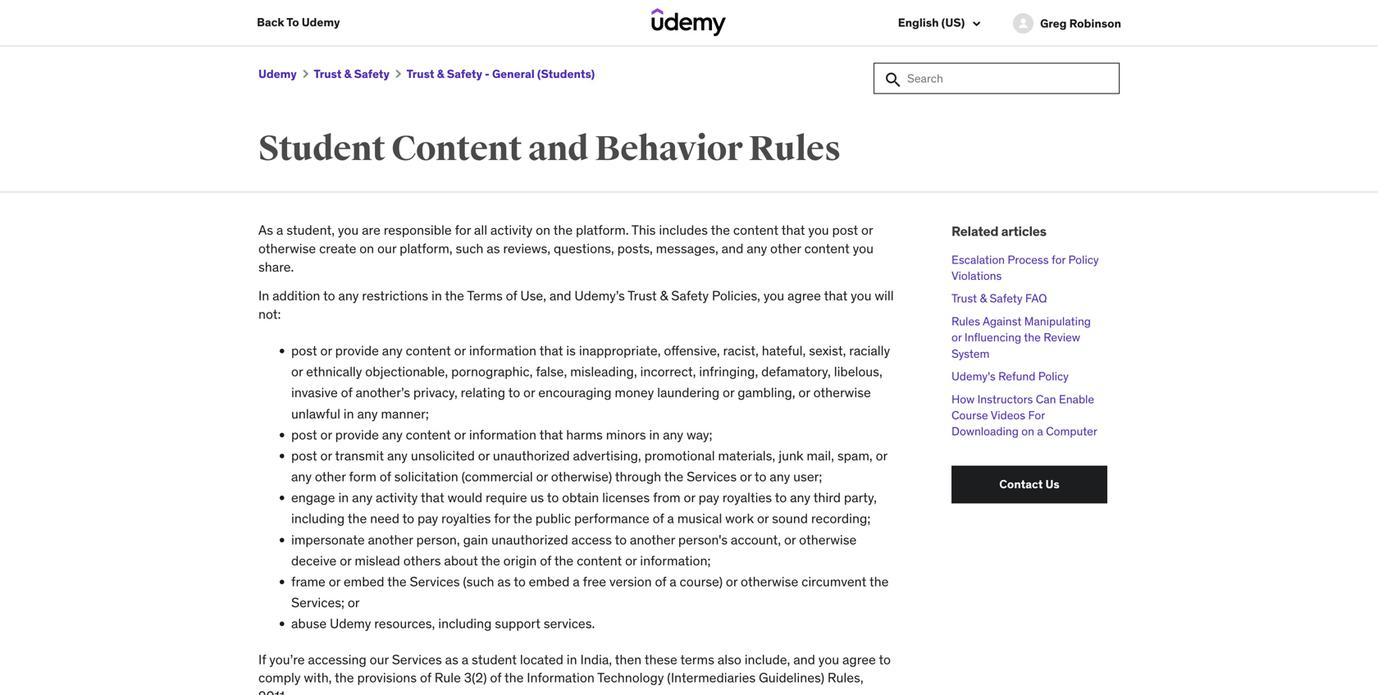 Task type: locate. For each thing, give the bounding box(es) containing it.
services inside if you're accessing our services as a student located in india, then these terms also include, and you agree to comply with, the provisions of rule 3(2) of the information technology (intermediaries guidelines) rules, 2011.
[[392, 651, 442, 668]]

(commercial
[[462, 468, 533, 485]]

trust right 'udemy's'
[[628, 287, 657, 304]]

2 vertical spatial udemy
[[330, 615, 371, 632]]

in inside the in addition to any restrictions in the terms of use, and udemy's trust & safety policies, you agree that you will not:
[[432, 287, 442, 304]]

0 vertical spatial udemy
[[302, 15, 340, 30]]

1 horizontal spatial another
[[630, 531, 675, 548]]

1 vertical spatial services
[[410, 573, 460, 590]]

includes
[[659, 222, 708, 239]]

need
[[370, 510, 400, 527]]

services down promotional
[[687, 468, 737, 485]]

information
[[527, 669, 595, 686]]

user;
[[794, 468, 822, 485]]

to inside if you're accessing our services as a student located in india, then these terms also include, and you agree to comply with, the provisions of rule 3(2) of the information technology (intermediaries guidelines) rules, 2011.
[[879, 651, 891, 668]]

1 horizontal spatial rules
[[952, 314, 981, 329]]

licenses
[[602, 489, 650, 506]]

the right 'circumvent'
[[870, 573, 889, 590]]

for inside post or provide any content or information that is inappropriate, offensive, racist, hateful, sexist, racially or ethnically objectionable, pornographic, false, misleading, incorrect, infringing, defamatory, libelous, invasive of another's privacy, relating to or encouraging money laundering or gambling, or otherwise unlawful in any manner; post or provide any content or information that harms minors in any way; post or transmit any unsolicited or unauthorized advertising, promotional materials, junk mail, spam, or any other form of solicitation (commercial or otherwise) through the services or to any user; engage in any activity that would require us to obtain licenses from or pay royalties to any third party, including the need to pay royalties for the public performance of a musical work or sound recording; impersonate another person, gain unauthorized access to another person's account, or otherwise deceive or mislead others about the origin of the content or information; frame or embed the services (such as to embed a free version of a course) or otherwise circumvent the services; or abuse udemy resources, including support services.
[[494, 510, 510, 527]]

another down need
[[368, 531, 413, 548]]

the left review
[[1024, 330, 1041, 345]]

student
[[472, 651, 517, 668]]

as inside if you're accessing our services as a student located in india, then these terms also include, and you agree to comply with, the provisions of rule 3(2) of the information technology (intermediaries guidelines) rules, 2011.
[[445, 651, 459, 668]]

in addition to any restrictions in the terms of use, and udemy's trust & safety policies, you agree that you will not:
[[258, 287, 894, 323]]

messages,
[[656, 240, 719, 257]]

udemy down back
[[258, 67, 297, 81]]

(such
[[463, 573, 494, 590]]

any down form
[[352, 489, 373, 506]]

for right process
[[1052, 252, 1066, 267]]

0 vertical spatial policy
[[1069, 252, 1099, 267]]

1 vertical spatial including
[[438, 615, 492, 632]]

invasive
[[291, 384, 338, 401]]

not:
[[258, 306, 281, 323]]

provide up transmit
[[335, 426, 379, 443]]

a up the 3(2)
[[462, 651, 469, 668]]

1 vertical spatial udemy
[[258, 67, 297, 81]]

in right minors
[[649, 426, 660, 443]]

pay up person,
[[418, 510, 438, 527]]

the inside the in addition to any restrictions in the terms of use, and udemy's trust & safety policies, you agree that you will not:
[[445, 287, 464, 304]]

1 horizontal spatial embed
[[529, 573, 570, 590]]

as right (such
[[498, 573, 511, 590]]

0 vertical spatial on
[[536, 222, 551, 239]]

use,
[[521, 287, 546, 304]]

2 information from the top
[[469, 426, 537, 443]]

any down "another's"
[[357, 405, 378, 422]]

& right udemy link
[[344, 67, 352, 81]]

trust inside escalation process for policy violations trust & safety faq rules against manipulating or influencing the review system udemy's refund policy how instructors can enable course videos for downloading on a computer
[[952, 291, 977, 306]]

any up policies,
[[747, 240, 767, 257]]

post or provide any content or information that is inappropriate, offensive, racist, hateful, sexist, racially or ethnically objectionable, pornographic, false, misleading, incorrect, infringing, defamatory, libelous, invasive of another's privacy, relating to or encouraging money laundering or gambling, or otherwise unlawful in any manner; post or provide any content or information that harms minors in any way; post or transmit any unsolicited or unauthorized advertising, promotional materials, junk mail, spam, or any other form of solicitation (commercial or otherwise) through the services or to any user; engage in any activity that would require us to obtain licenses from or pay royalties to any third party, including the need to pay royalties for the public performance of a musical work or sound recording; impersonate another person, gain unauthorized access to another person's account, or otherwise deceive or mislead others about the origin of the content or information; frame or embed the services (such as to embed a free version of a course) or otherwise circumvent the services; or abuse udemy resources, including support services.
[[291, 342, 890, 632]]

ethnically
[[306, 363, 362, 380]]

terms
[[467, 287, 503, 304]]

0 vertical spatial our
[[377, 240, 397, 257]]

and right use,
[[550, 287, 572, 304]]

services.
[[544, 615, 595, 632]]

otherwise
[[258, 240, 316, 257], [814, 384, 871, 401], [799, 531, 857, 548], [741, 573, 799, 590]]

0 vertical spatial information
[[469, 342, 537, 359]]

laundering
[[657, 384, 720, 401]]

policies,
[[712, 287, 761, 304]]

activity up "reviews,"
[[491, 222, 533, 239]]

of down the student
[[490, 669, 502, 686]]

the down access
[[554, 552, 574, 569]]

computer
[[1046, 424, 1098, 439]]

hateful,
[[762, 342, 806, 359]]

these
[[645, 651, 678, 668]]

1 vertical spatial other
[[315, 468, 346, 485]]

0 horizontal spatial including
[[291, 510, 345, 527]]

0 vertical spatial pay
[[699, 489, 720, 506]]

of
[[506, 287, 517, 304], [341, 384, 353, 401], [380, 468, 391, 485], [653, 510, 664, 527], [540, 552, 552, 569], [655, 573, 667, 590], [420, 669, 432, 686], [490, 669, 502, 686]]

&
[[344, 67, 352, 81], [437, 67, 444, 81], [660, 287, 668, 304], [980, 291, 987, 306]]

2 horizontal spatial on
[[1022, 424, 1035, 439]]

2 vertical spatial as
[[445, 651, 459, 668]]

1 provide from the top
[[335, 342, 379, 359]]

0 horizontal spatial rules
[[749, 128, 841, 170]]

udemy inside back to udemy link
[[302, 15, 340, 30]]

any down the user;
[[790, 489, 811, 506]]

1 vertical spatial our
[[370, 651, 389, 668]]

& down violations at the top right of page
[[980, 291, 987, 306]]

trust right udemy link
[[314, 67, 342, 81]]

student content and behavior rules
[[258, 128, 841, 170]]

0 horizontal spatial pay
[[418, 510, 438, 527]]

through
[[615, 468, 661, 485]]

embed down origin
[[529, 573, 570, 590]]

0 vertical spatial agree
[[788, 287, 821, 304]]

mislead
[[355, 552, 400, 569]]

review
[[1044, 330, 1081, 345]]

junk
[[779, 447, 804, 464]]

royalties up work
[[723, 489, 772, 506]]

any down junk
[[770, 468, 790, 485]]

solicitation
[[394, 468, 459, 485]]

including down (such
[[438, 615, 492, 632]]

0 horizontal spatial for
[[455, 222, 471, 239]]

services down others
[[410, 573, 460, 590]]

another's
[[356, 384, 410, 401]]

rule
[[435, 669, 461, 686]]

2 vertical spatial on
[[1022, 424, 1035, 439]]

royalties down would
[[442, 510, 491, 527]]

in
[[258, 287, 269, 304]]

require
[[486, 489, 527, 506]]

in right unlawful
[[344, 405, 354, 422]]

any up solicitation
[[387, 447, 408, 464]]

0 vertical spatial activity
[[491, 222, 533, 239]]

how
[[952, 392, 975, 406]]

a down for
[[1037, 424, 1044, 439]]

the left terms
[[445, 287, 464, 304]]

0 horizontal spatial agree
[[788, 287, 821, 304]]

2 vertical spatial services
[[392, 651, 442, 668]]

1 vertical spatial agree
[[843, 651, 876, 668]]

process
[[1008, 252, 1049, 267]]

trust & safety faq link
[[952, 291, 1048, 306]]

the down the us
[[513, 510, 533, 527]]

technology
[[598, 669, 664, 686]]

1 vertical spatial activity
[[376, 489, 418, 506]]

agree up rules,
[[843, 651, 876, 668]]

0 vertical spatial as
[[487, 240, 500, 257]]

related
[[952, 223, 999, 240]]

embed
[[344, 573, 384, 590], [529, 573, 570, 590]]

unlawful
[[291, 405, 340, 422]]

udemy link
[[258, 67, 297, 81]]

or inside escalation process for policy violations trust & safety faq rules against manipulating or influencing the review system udemy's refund policy how instructors can enable course videos for downloading on a computer
[[952, 330, 962, 345]]

the down promotional
[[664, 468, 684, 485]]

otherwise down libelous,
[[814, 384, 871, 401]]

any left restrictions
[[338, 287, 359, 304]]

1 vertical spatial for
[[1052, 252, 1066, 267]]

as down the all
[[487, 240, 500, 257]]

for left the all
[[455, 222, 471, 239]]

free
[[583, 573, 606, 590]]

services
[[687, 468, 737, 485], [410, 573, 460, 590], [392, 651, 442, 668]]

0 vertical spatial other
[[771, 240, 801, 257]]

engage
[[291, 489, 335, 506]]

services up provisions
[[392, 651, 442, 668]]

as inside as a student, you are responsible for all activity on the platform. this includes the content that you post or otherwise create on our platform, such as reviews, questions, posts, messages, and any other content you share.
[[487, 240, 500, 257]]

with,
[[304, 669, 332, 686]]

any inside the in addition to any restrictions in the terms of use, and udemy's trust & safety policies, you agree that you will not:
[[338, 287, 359, 304]]

1 vertical spatial unauthorized
[[492, 531, 568, 548]]

0 vertical spatial for
[[455, 222, 471, 239]]

recording;
[[811, 510, 871, 527]]

the up (such
[[481, 552, 500, 569]]

as up rule
[[445, 651, 459, 668]]

account,
[[731, 531, 781, 548]]

harms
[[566, 426, 603, 443]]

information up pornographic,
[[469, 342, 537, 359]]

any up objectionable,
[[382, 342, 403, 359]]

from
[[653, 489, 681, 506]]

other inside as a student, you are responsible for all activity on the platform. this includes the content that you post or otherwise create on our platform, such as reviews, questions, posts, messages, and any other content you share.
[[771, 240, 801, 257]]

information;
[[640, 552, 711, 569]]

trust & safety link
[[314, 67, 390, 81]]

our up provisions
[[370, 651, 389, 668]]

otherwise down the account,
[[741, 573, 799, 590]]

2 horizontal spatial for
[[1052, 252, 1066, 267]]

2 another from the left
[[630, 531, 675, 548]]

1 horizontal spatial activity
[[491, 222, 533, 239]]

udemy up 'accessing'
[[330, 615, 371, 632]]

(students)
[[537, 67, 595, 81]]

information up (commercial
[[469, 426, 537, 443]]

trust & safety - general (students) link
[[407, 67, 595, 81]]

unsolicited
[[411, 447, 475, 464]]

that
[[782, 222, 805, 239], [824, 287, 848, 304], [540, 342, 563, 359], [540, 426, 563, 443], [421, 489, 445, 506]]

guidelines)
[[759, 669, 825, 686]]

on up "reviews,"
[[536, 222, 551, 239]]

promotional
[[645, 447, 715, 464]]

1 horizontal spatial royalties
[[723, 489, 772, 506]]

1 vertical spatial on
[[360, 240, 374, 257]]

activity inside post or provide any content or information that is inappropriate, offensive, racist, hateful, sexist, racially or ethnically objectionable, pornographic, false, misleading, incorrect, infringing, defamatory, libelous, invasive of another's privacy, relating to or encouraging money laundering or gambling, or otherwise unlawful in any manner; post or provide any content or information that harms minors in any way; post or transmit any unsolicited or unauthorized advertising, promotional materials, junk mail, spam, or any other form of solicitation (commercial or otherwise) through the services or to any user; engage in any activity that would require us to obtain licenses from or pay royalties to any third party, including the need to pay royalties for the public performance of a musical work or sound recording; impersonate another person, gain unauthorized access to another person's account, or otherwise deceive or mislead others about the origin of the content or information; frame or embed the services (such as to embed a free version of a course) or otherwise circumvent the services; or abuse udemy resources, including support services.
[[376, 489, 418, 506]]

of left use,
[[506, 287, 517, 304]]

1 vertical spatial policy
[[1039, 369, 1069, 384]]

0 horizontal spatial embed
[[344, 573, 384, 590]]

any
[[747, 240, 767, 257], [338, 287, 359, 304], [382, 342, 403, 359], [357, 405, 378, 422], [382, 426, 403, 443], [663, 426, 684, 443], [387, 447, 408, 464], [291, 468, 312, 485], [770, 468, 790, 485], [352, 489, 373, 506], [790, 489, 811, 506]]

agree
[[788, 287, 821, 304], [843, 651, 876, 668]]

otherwise up share.
[[258, 240, 316, 257]]

including down engage
[[291, 510, 345, 527]]

2 vertical spatial for
[[494, 510, 510, 527]]

a right as
[[276, 222, 283, 239]]

1 vertical spatial provide
[[335, 426, 379, 443]]

embed down mislead
[[344, 573, 384, 590]]

trust down violations at the top right of page
[[952, 291, 977, 306]]

violations
[[952, 268, 1002, 283]]

performance
[[574, 510, 650, 527]]

contact us button
[[952, 466, 1108, 503]]

provisions
[[357, 669, 417, 686]]

transmit
[[335, 447, 384, 464]]

0 horizontal spatial other
[[315, 468, 346, 485]]

as
[[258, 222, 273, 239]]

1 vertical spatial information
[[469, 426, 537, 443]]

on inside escalation process for policy violations trust & safety faq rules against manipulating or influencing the review system udemy's refund policy how instructors can enable course videos for downloading on a computer
[[1022, 424, 1035, 439]]

0 vertical spatial services
[[687, 468, 737, 485]]

activity up need
[[376, 489, 418, 506]]

0 horizontal spatial activity
[[376, 489, 418, 506]]

questions,
[[554, 240, 614, 257]]

that inside as a student, you are responsible for all activity on the platform. this includes the content that you post or otherwise create on our platform, such as reviews, questions, posts, messages, and any other content you share.
[[782, 222, 805, 239]]

safety inside the in addition to any restrictions in the terms of use, and udemy's trust & safety policies, you agree that you will not:
[[671, 287, 709, 304]]

support
[[495, 615, 541, 632]]

that inside the in addition to any restrictions in the terms of use, and udemy's trust & safety policies, you agree that you will not:
[[824, 287, 848, 304]]

any down manner;
[[382, 426, 403, 443]]

us
[[1046, 477, 1060, 492]]

0 horizontal spatial another
[[368, 531, 413, 548]]

you
[[338, 222, 359, 239], [809, 222, 829, 239], [853, 240, 874, 257], [764, 287, 785, 304], [851, 287, 872, 304], [819, 651, 840, 668]]

unauthorized up (commercial
[[493, 447, 570, 464]]

in up information
[[567, 651, 577, 668]]

0 vertical spatial unauthorized
[[493, 447, 570, 464]]

and up guidelines)
[[794, 651, 816, 668]]

unauthorized up origin
[[492, 531, 568, 548]]

trust & safety
[[314, 67, 390, 81]]

impersonate
[[291, 531, 365, 548]]

a inside as a student, you are responsible for all activity on the platform. this includes the content that you post or otherwise create on our platform, such as reviews, questions, posts, messages, and any other content you share.
[[276, 222, 283, 239]]

policy
[[1069, 252, 1099, 267], [1039, 369, 1069, 384]]

greg robinson image
[[1013, 13, 1034, 34]]

1 horizontal spatial other
[[771, 240, 801, 257]]

0 vertical spatial including
[[291, 510, 345, 527]]

comply
[[258, 669, 301, 686]]

as
[[487, 240, 500, 257], [498, 573, 511, 590], [445, 651, 459, 668]]

for
[[1029, 408, 1045, 423]]

otherwise inside as a student, you are responsible for all activity on the platform. this includes the content that you post or otherwise create on our platform, such as reviews, questions, posts, messages, and any other content you share.
[[258, 240, 316, 257]]

1 horizontal spatial including
[[438, 615, 492, 632]]

in right restrictions
[[432, 287, 442, 304]]

rules
[[749, 128, 841, 170], [952, 314, 981, 329]]

another up information;
[[630, 531, 675, 548]]

agree up hateful,
[[788, 287, 821, 304]]

1 vertical spatial as
[[498, 573, 511, 590]]

our down the are
[[377, 240, 397, 257]]

pay up musical
[[699, 489, 720, 506]]

the down mislead
[[387, 573, 407, 590]]

student content and behavior rules main content
[[0, 46, 1379, 695]]

and right messages, on the top of the page
[[722, 240, 744, 257]]

1 vertical spatial royalties
[[442, 510, 491, 527]]

policy up can
[[1039, 369, 1069, 384]]

responsible
[[384, 222, 452, 239]]

1 vertical spatial rules
[[952, 314, 981, 329]]

manipulating
[[1025, 314, 1091, 329]]

form
[[349, 468, 377, 485]]

1 horizontal spatial agree
[[843, 651, 876, 668]]

None search field
[[874, 63, 1120, 94]]

1 horizontal spatial for
[[494, 510, 510, 527]]

for down require
[[494, 510, 510, 527]]

policy right process
[[1069, 252, 1099, 267]]

& inside escalation process for policy violations trust & safety faq rules against manipulating or influencing the review system udemy's refund policy how instructors can enable course videos for downloading on a computer
[[980, 291, 987, 306]]

2 embed from the left
[[529, 573, 570, 590]]

then
[[615, 651, 642, 668]]

any up promotional
[[663, 426, 684, 443]]

agree inside if you're accessing our services as a student located in india, then these terms also include, and you agree to comply with, the provisions of rule 3(2) of the information technology (intermediaries guidelines) rules, 2011.
[[843, 651, 876, 668]]

videos
[[991, 408, 1026, 423]]

on down for
[[1022, 424, 1035, 439]]

0 vertical spatial provide
[[335, 342, 379, 359]]

trust & safety - general (students)
[[407, 67, 595, 81]]

on down the are
[[360, 240, 374, 257]]

& down messages, on the top of the page
[[660, 287, 668, 304]]

for inside as a student, you are responsible for all activity on the platform. this includes the content that you post or otherwise create on our platform, such as reviews, questions, posts, messages, and any other content you share.
[[455, 222, 471, 239]]

provide up ethnically at the bottom left of the page
[[335, 342, 379, 359]]

safety inside escalation process for policy violations trust & safety faq rules against manipulating or influencing the review system udemy's refund policy how instructors can enable course videos for downloading on a computer
[[990, 291, 1023, 306]]

udemy right to
[[302, 15, 340, 30]]



Task type: describe. For each thing, give the bounding box(es) containing it.
of right form
[[380, 468, 391, 485]]

origin
[[504, 552, 537, 569]]

course)
[[680, 573, 723, 590]]

posts,
[[618, 240, 653, 257]]

a inside if you're accessing our services as a student located in india, then these terms also include, and you agree to comply with, the provisions of rule 3(2) of the information technology (intermediaries guidelines) rules, 2011.
[[462, 651, 469, 668]]

addition
[[272, 287, 320, 304]]

trust inside the in addition to any restrictions in the terms of use, and udemy's trust & safety policies, you agree that you will not:
[[628, 287, 657, 304]]

can
[[1036, 392, 1057, 406]]

any up engage
[[291, 468, 312, 485]]

others
[[404, 552, 441, 569]]

back
[[257, 15, 284, 30]]

and inside the in addition to any restrictions in the terms of use, and udemy's trust & safety policies, you agree that you will not:
[[550, 287, 572, 304]]

1 embed from the left
[[344, 573, 384, 590]]

reviews,
[[503, 240, 551, 257]]

1 information from the top
[[469, 342, 537, 359]]

obtain
[[562, 489, 599, 506]]

udemy's
[[575, 287, 625, 304]]

located
[[520, 651, 564, 668]]

and inside as a student, you are responsible for all activity on the platform. this includes the content that you post or otherwise create on our platform, such as reviews, questions, posts, messages, and any other content you share.
[[722, 240, 744, 257]]

inappropriate,
[[579, 342, 661, 359]]

student
[[258, 128, 385, 170]]

sexist,
[[809, 342, 846, 359]]

version
[[610, 573, 652, 590]]

any inside as a student, you are responsible for all activity on the platform. this includes the content that you post or otherwise create on our platform, such as reviews, questions, posts, messages, and any other content you share.
[[747, 240, 767, 257]]

defamatory,
[[762, 363, 831, 380]]

faq
[[1026, 291, 1048, 306]]

& inside the in addition to any restrictions in the terms of use, and udemy's trust & safety policies, you agree that you will not:
[[660, 287, 668, 304]]

if you're accessing our services as a student located in india, then these terms also include, and you agree to comply with, the provisions of rule 3(2) of the information technology (intermediaries guidelines) rules, 2011.
[[258, 651, 891, 695]]

misleading,
[[570, 363, 637, 380]]

none search field inside "student content and behavior rules" main content
[[874, 63, 1120, 94]]

and inside if you're accessing our services as a student located in india, then these terms also include, and you agree to comply with, the provisions of rule 3(2) of the information technology (intermediaries guidelines) rules, 2011.
[[794, 651, 816, 668]]

rules,
[[828, 669, 864, 686]]

how instructors can enable course videos for downloading on a computer link
[[952, 392, 1098, 439]]

and down (students)
[[528, 128, 589, 170]]

a inside escalation process for policy violations trust & safety faq rules against manipulating or influencing the review system udemy's refund policy how instructors can enable course videos for downloading on a computer
[[1037, 424, 1044, 439]]

infringing,
[[699, 363, 758, 380]]

the right "includes"
[[711, 222, 730, 239]]

false,
[[536, 363, 567, 380]]

circumvent
[[802, 573, 867, 590]]

our inside if you're accessing our services as a student located in india, then these terms also include, and you agree to comply with, the provisions of rule 3(2) of the information technology (intermediaries guidelines) rules, 2011.
[[370, 651, 389, 668]]

2 provide from the top
[[335, 426, 379, 443]]

in inside if you're accessing our services as a student located in india, then these terms also include, and you agree to comply with, the provisions of rule 3(2) of the information technology (intermediaries guidelines) rules, 2011.
[[567, 651, 577, 668]]

the down the student
[[505, 669, 524, 686]]

of down information;
[[655, 573, 667, 590]]

of down from
[[653, 510, 664, 527]]

Search search field
[[874, 63, 1120, 94]]

of down ethnically at the bottom left of the page
[[341, 384, 353, 401]]

contact
[[1000, 477, 1043, 492]]

the down 'accessing'
[[335, 669, 354, 686]]

as a student, you are responsible for all activity on the platform. this includes the content that you post or otherwise create on our platform, such as reviews, questions, posts, messages, and any other content you share.
[[258, 222, 874, 275]]

trust left "-"
[[407, 67, 434, 81]]

rules against manipulating or influencing the review system link
[[952, 314, 1091, 361]]

& left "-"
[[437, 67, 444, 81]]

you're
[[269, 651, 305, 668]]

contact us
[[1000, 477, 1060, 492]]

include,
[[745, 651, 790, 668]]

spam,
[[838, 447, 873, 464]]

offensive,
[[664, 342, 720, 359]]

the inside escalation process for policy violations trust & safety faq rules against manipulating or influencing the review system udemy's refund policy how instructors can enable course videos for downloading on a computer
[[1024, 330, 1041, 345]]

such
[[456, 240, 484, 257]]

relating
[[461, 384, 506, 401]]

udemy inside post or provide any content or information that is inappropriate, offensive, racist, hateful, sexist, racially or ethnically objectionable, pornographic, false, misleading, incorrect, infringing, defamatory, libelous, invasive of another's privacy, relating to or encouraging money laundering or gambling, or otherwise unlawful in any manner; post or provide any content or information that harms minors in any way; post or transmit any unsolicited or unauthorized advertising, promotional materials, junk mail, spam, or any other form of solicitation (commercial or otherwise) through the services or to any user; engage in any activity that would require us to obtain licenses from or pay royalties to any third party, including the need to pay royalties for the public performance of a musical work or sound recording; impersonate another person, gain unauthorized access to another person's account, or otherwise deceive or mislead others about the origin of the content or information; frame or embed the services (such as to embed a free version of a course) or otherwise circumvent the services; or abuse udemy resources, including support services.
[[330, 615, 371, 632]]

udemy's
[[952, 369, 996, 384]]

(intermediaries
[[667, 669, 756, 686]]

(us)
[[942, 15, 965, 30]]

a down from
[[667, 510, 674, 527]]

english (us)
[[898, 15, 968, 30]]

0 vertical spatial royalties
[[723, 489, 772, 506]]

of right origin
[[540, 552, 552, 569]]

in right engage
[[338, 489, 349, 506]]

terms
[[681, 651, 715, 668]]

1 horizontal spatial on
[[536, 222, 551, 239]]

mail,
[[807, 447, 835, 464]]

0 horizontal spatial on
[[360, 240, 374, 257]]

a down information;
[[670, 573, 677, 590]]

robinson
[[1070, 16, 1122, 31]]

activity inside as a student, you are responsible for all activity on the platform. this includes the content that you post or otherwise create on our platform, such as reviews, questions, posts, messages, and any other content you share.
[[491, 222, 533, 239]]

back to udemy
[[257, 15, 340, 30]]

3(2)
[[464, 669, 487, 686]]

for inside escalation process for policy violations trust & safety faq rules against manipulating or influencing the review system udemy's refund policy how instructors can enable course videos for downloading on a computer
[[1052, 252, 1066, 267]]

0 vertical spatial rules
[[749, 128, 841, 170]]

system
[[952, 346, 990, 361]]

general
[[492, 67, 535, 81]]

to
[[287, 15, 299, 30]]

otherwise down recording; on the bottom of page
[[799, 531, 857, 548]]

pornographic,
[[451, 363, 533, 380]]

post inside as a student, you are responsible for all activity on the platform. this includes the content that you post or otherwise create on our platform, such as reviews, questions, posts, messages, and any other content you share.
[[833, 222, 858, 239]]

platform,
[[400, 240, 453, 257]]

frame
[[291, 573, 326, 590]]

agree inside the in addition to any restrictions in the terms of use, and udemy's trust & safety policies, you agree that you will not:
[[788, 287, 821, 304]]

rules inside escalation process for policy violations trust & safety faq rules against manipulating or influencing the review system udemy's refund policy how instructors can enable course videos for downloading on a computer
[[952, 314, 981, 329]]

money
[[615, 384, 654, 401]]

encouraging
[[538, 384, 612, 401]]

against
[[983, 314, 1022, 329]]

racist,
[[723, 342, 759, 359]]

the up questions,
[[554, 222, 573, 239]]

as inside post or provide any content or information that is inappropriate, offensive, racist, hateful, sexist, racially or ethnically objectionable, pornographic, false, misleading, incorrect, infringing, defamatory, libelous, invasive of another's privacy, relating to or encouraging money laundering or gambling, or otherwise unlawful in any manner; post or provide any content or information that harms minors in any way; post or transmit any unsolicited or unauthorized advertising, promotional materials, junk mail, spam, or any other form of solicitation (commercial or otherwise) through the services or to any user; engage in any activity that would require us to obtain licenses from or pay royalties to any third party, including the need to pay royalties for the public performance of a musical work or sound recording; impersonate another person, gain unauthorized access to another person's account, or otherwise deceive or mislead others about the origin of the content or information; frame or embed the services (such as to embed a free version of a course) or otherwise circumvent the services; or abuse udemy resources, including support services.
[[498, 573, 511, 590]]

musical
[[678, 510, 722, 527]]

0 horizontal spatial royalties
[[442, 510, 491, 527]]

or inside as a student, you are responsible for all activity on the platform. this includes the content that you post or otherwise create on our platform, such as reviews, questions, posts, messages, and any other content you share.
[[862, 222, 873, 239]]

all
[[474, 222, 487, 239]]

of inside the in addition to any restrictions in the terms of use, and udemy's trust & safety policies, you agree that you will not:
[[506, 287, 517, 304]]

accessing
[[308, 651, 367, 668]]

incorrect,
[[640, 363, 696, 380]]

a left the free
[[573, 573, 580, 590]]

1 horizontal spatial pay
[[699, 489, 720, 506]]

also
[[718, 651, 742, 668]]

to inside the in addition to any restrictions in the terms of use, and udemy's trust & safety policies, you agree that you will not:
[[323, 287, 335, 304]]

1 another from the left
[[368, 531, 413, 548]]

refund
[[999, 369, 1036, 384]]

are
[[362, 222, 381, 239]]

third
[[814, 489, 841, 506]]

other inside post or provide any content or information that is inappropriate, offensive, racist, hateful, sexist, racially or ethnically objectionable, pornographic, false, misleading, incorrect, infringing, defamatory, libelous, invasive of another's privacy, relating to or encouraging money laundering or gambling, or otherwise unlawful in any manner; post or provide any content or information that harms minors in any way; post or transmit any unsolicited or unauthorized advertising, promotional materials, junk mail, spam, or any other form of solicitation (commercial or otherwise) through the services or to any user; engage in any activity that would require us to obtain licenses from or pay royalties to any third party, including the need to pay royalties for the public performance of a musical work or sound recording; impersonate another person, gain unauthorized access to another person's account, or otherwise deceive or mislead others about the origin of the content or information; frame or embed the services (such as to embed a free version of a course) or otherwise circumvent the services; or abuse udemy resources, including support services.
[[315, 468, 346, 485]]

course
[[952, 408, 988, 423]]

person,
[[416, 531, 460, 548]]

the left need
[[348, 510, 367, 527]]

enable
[[1059, 392, 1095, 406]]

way;
[[687, 426, 713, 443]]

instructors
[[978, 392, 1033, 406]]

create
[[319, 240, 356, 257]]

deceive
[[291, 552, 337, 569]]

our inside as a student, you are responsible for all activity on the platform. this includes the content that you post or otherwise create on our platform, such as reviews, questions, posts, messages, and any other content you share.
[[377, 240, 397, 257]]

influencing
[[965, 330, 1022, 345]]

you inside if you're accessing our services as a student located in india, then these terms also include, and you agree to comply with, the provisions of rule 3(2) of the information technology (intermediaries guidelines) rules, 2011.
[[819, 651, 840, 668]]

back to udemy link
[[257, 0, 340, 45]]

student,
[[287, 222, 335, 239]]

would
[[448, 489, 483, 506]]

of left rule
[[420, 669, 432, 686]]

1 vertical spatial pay
[[418, 510, 438, 527]]



Task type: vqa. For each thing, say whether or not it's contained in the screenshot.
on in Escalation Process for Policy Violations Trust & Safety FAQ Rules Against Manipulating or Influencing the Review System Udemy's Refund Policy How Instructors Can Enable Course Videos For Downloading on a Computer
yes



